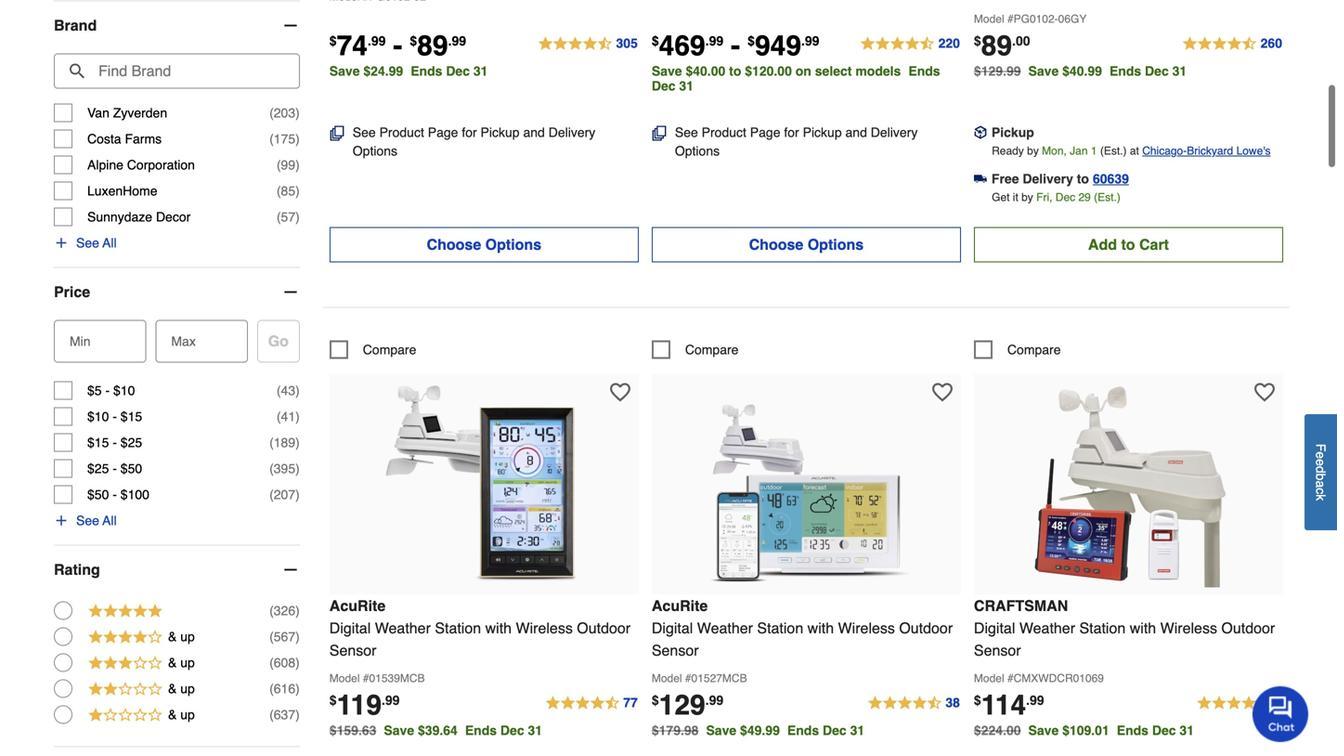 Task type: vqa. For each thing, say whether or not it's contained in the screenshot.


Task type: describe. For each thing, give the bounding box(es) containing it.
on
[[796, 64, 812, 78]]

costa farms
[[87, 132, 162, 146]]

savings save $24.99 element
[[330, 64, 496, 78]]

220 button
[[860, 33, 961, 55]]

60639 button
[[1093, 169, 1129, 188]]

260 button
[[1182, 33, 1284, 55]]

$ 469 .99 - $ 949 .99
[[652, 30, 820, 62]]

01527mcb
[[692, 672, 747, 685]]

( 326 )
[[269, 603, 300, 618]]

sensor for 01539mcb
[[330, 642, 377, 659]]

sunnydaze decor
[[87, 210, 191, 224]]

1 product from the left
[[380, 125, 424, 140]]

model for model # 01527mcb
[[652, 672, 682, 685]]

.99 for 469
[[706, 33, 724, 48]]

( 57 )
[[277, 210, 300, 224]]

actual price $114.99 element
[[974, 689, 1045, 721]]

at
[[1130, 144, 1140, 157]]

1 horizontal spatial delivery
[[871, 125, 918, 140]]

ends dec 31 element for 119
[[465, 723, 550, 738]]

1 page from the left
[[428, 125, 458, 140]]

models
[[856, 64, 901, 78]]

station for model # cmxwdcr01069
[[1080, 619, 1126, 637]]

) for ( 326 )
[[295, 603, 300, 618]]

ends down $ 74 .99 - $ 89 .99 on the top left
[[411, 64, 443, 78]]

207
[[274, 487, 295, 502]]

41
[[281, 409, 295, 424]]

compare for 5005864649 "element"
[[1008, 342, 1061, 357]]

see all for brand
[[76, 236, 117, 250]]

( for 43
[[277, 383, 281, 398]]

0 vertical spatial 5 stars image
[[87, 602, 163, 623]]

3 heart outline image from the left
[[1255, 382, 1275, 403]]

& for ( 616 )
[[168, 681, 177, 696]]

ready by mon, jan 1 (est.) at chicago-brickyard lowe's
[[992, 144, 1271, 157]]

cmxwdcr01069
[[1014, 672, 1104, 685]]

up for ( 637 )
[[180, 707, 195, 722]]

$ for 119
[[330, 693, 337, 708]]

( for 395
[[269, 461, 274, 476]]

save for 114
[[1029, 723, 1059, 738]]

& up for ( 608 )
[[168, 655, 195, 670]]

( for 637
[[269, 707, 274, 722]]

to for delivery
[[1077, 171, 1090, 186]]

see all button for price
[[54, 511, 117, 530]]

$ up $120.00
[[748, 33, 755, 48]]

up for ( 567 )
[[180, 629, 195, 644]]

it
[[1013, 191, 1019, 204]]

$469.99-$949.99 element
[[652, 30, 820, 62]]

) for ( 608 )
[[295, 655, 300, 670]]

608
[[274, 655, 295, 670]]

( 189 )
[[269, 435, 300, 450]]

2 choose options from the left
[[749, 236, 864, 253]]

( for 616
[[269, 681, 274, 696]]

$10 - $15
[[87, 409, 142, 424]]

pg0102-
[[1014, 12, 1059, 25]]

minus image
[[281, 283, 300, 301]]

38 button
[[867, 692, 961, 715]]

$ 89 .00
[[974, 30, 1031, 62]]

4.5 stars image for 469
[[860, 33, 961, 55]]

plus image
[[54, 513, 69, 528]]

469
[[659, 30, 706, 62]]

( for 57
[[277, 210, 281, 224]]

$24.99
[[364, 64, 403, 78]]

4.5 stars image for 89
[[1182, 33, 1284, 55]]

( 608 )
[[269, 655, 300, 670]]

dec for $224.00 save $109.01 ends dec 31
[[1153, 723, 1176, 738]]

( for 41
[[277, 409, 281, 424]]

85
[[281, 184, 295, 198]]

choose for second choose options 'link' from the left
[[749, 236, 804, 253]]

2 for from the left
[[784, 125, 799, 140]]

( for 175
[[269, 132, 274, 146]]

was price $159.63 element
[[330, 718, 384, 738]]

sensor for 01527mcb
[[652, 642, 699, 659]]

max
[[171, 334, 196, 349]]

& for ( 637 )
[[168, 707, 177, 722]]

ends dec 31 element for 89
[[1110, 64, 1195, 78]]

& for ( 608 )
[[168, 655, 177, 670]]

all for price
[[103, 513, 117, 528]]

luxenhome
[[87, 184, 157, 198]]

38
[[946, 695, 960, 710]]

$ for 469
[[652, 33, 659, 48]]

savings save $39.64 element
[[384, 723, 550, 738]]

637
[[274, 707, 295, 722]]

1 star image
[[87, 706, 163, 727]]

c
[[1314, 488, 1329, 494]]

2 heart outline image from the left
[[932, 382, 953, 403]]

( 85 )
[[277, 184, 300, 198]]

go
[[268, 333, 289, 350]]

( 637 )
[[269, 707, 300, 722]]

savings save $40.00 to $120.00 on select models element
[[652, 64, 961, 93]]

$49.99
[[740, 723, 780, 738]]

with for model # cmxwdcr01069
[[1130, 619, 1157, 637]]

go button
[[257, 320, 300, 363]]

305
[[616, 36, 638, 51]]

$224.00 save $109.01 ends dec 31
[[974, 723, 1194, 738]]

save down 469
[[652, 64, 682, 78]]

add to cart button
[[974, 227, 1284, 262]]

( 99 )
[[277, 158, 300, 172]]

digital for 01539mcb
[[330, 619, 371, 637]]

to for $40.00
[[729, 64, 742, 78]]

31 for 119
[[528, 723, 543, 738]]

get it by fri, dec 29 (est.)
[[992, 191, 1121, 204]]

get
[[992, 191, 1010, 204]]

$100
[[121, 487, 149, 502]]

savings save $49.99 element
[[706, 723, 872, 738]]

$ 114 .99
[[974, 689, 1045, 721]]

29
[[1079, 191, 1091, 204]]

- for ( 395 )
[[113, 461, 117, 476]]

4.5 stars image for 74
[[537, 33, 639, 55]]

2 horizontal spatial delivery
[[1023, 171, 1074, 186]]

ends for 89
[[1110, 64, 1142, 78]]

- left 949
[[731, 30, 740, 62]]

1 choose options from the left
[[427, 236, 542, 253]]

truck filled image
[[974, 172, 987, 185]]

1 vertical spatial $15
[[87, 435, 109, 450]]

compare for 5005892075 'element'
[[685, 342, 739, 357]]

$ for 129
[[652, 693, 659, 708]]

( for 326
[[269, 603, 274, 618]]

see all for price
[[76, 513, 117, 528]]

k
[[1314, 494, 1329, 501]]

$ 119 .99
[[330, 689, 400, 721]]

0 vertical spatial $10
[[113, 383, 135, 398]]

) for ( 99 )
[[295, 158, 300, 172]]

0 horizontal spatial $25
[[87, 461, 109, 476]]

$15 - $25
[[87, 435, 142, 450]]

save down 74
[[330, 64, 360, 78]]

see right plus image
[[76, 236, 99, 250]]

$ 74 .99 - $ 89 .99
[[330, 30, 466, 62]]

see right plus icon
[[76, 513, 99, 528]]

01539mcb
[[369, 672, 425, 685]]

van zyverden
[[87, 106, 167, 120]]

see down $40.00
[[675, 125, 698, 140]]

with for model # 01539mcb
[[485, 619, 512, 637]]

$5
[[87, 383, 102, 398]]

( 41 )
[[277, 409, 300, 424]]

was price $224.00 element
[[974, 718, 1029, 738]]

$40.99
[[1063, 64, 1102, 78]]

free delivery to 60639
[[992, 171, 1129, 186]]

model # cmxwdcr01069
[[974, 672, 1104, 685]]

1 vertical spatial (est.)
[[1094, 191, 1121, 204]]

0 vertical spatial by
[[1027, 144, 1039, 157]]

$129.99
[[974, 64, 1021, 78]]

203
[[274, 106, 295, 120]]

- for ( 207 )
[[113, 487, 117, 502]]

$224.00
[[974, 723, 1021, 738]]

brand
[[54, 17, 97, 34]]

31 for 114
[[1180, 723, 1194, 738]]

1 e from the top
[[1314, 452, 1329, 459]]

77 button
[[545, 692, 639, 715]]

station for model # 01527mcb
[[757, 619, 804, 637]]

189
[[274, 435, 295, 450]]

0 horizontal spatial delivery
[[549, 125, 596, 140]]

0 vertical spatial $15
[[121, 409, 142, 424]]

up for ( 616 )
[[180, 681, 195, 696]]

$39.64
[[418, 723, 458, 738]]

save for 89
[[1029, 64, 1059, 78]]

) for ( 637 )
[[295, 707, 300, 722]]

& up for ( 637 )
[[168, 707, 195, 722]]

alpine
[[87, 158, 123, 172]]

( for 608
[[269, 655, 274, 670]]

dec for $179.98 save $49.99 ends dec 31
[[823, 723, 847, 738]]

outdoor for model # 01527mcb
[[899, 619, 953, 637]]

- for ( 189 )
[[113, 435, 117, 450]]

2 page from the left
[[750, 125, 781, 140]]

to inside button
[[1122, 236, 1136, 253]]

acurite for 01527mcb
[[652, 597, 708, 614]]

f e e d b a c k button
[[1305, 414, 1338, 530]]

model # 01527mcb
[[652, 672, 747, 685]]

price
[[54, 283, 90, 301]]

rating button
[[54, 546, 300, 594]]

114
[[982, 689, 1026, 721]]

949
[[755, 30, 802, 62]]

.00
[[1013, 33, 1031, 48]]

( 567 )
[[269, 629, 300, 644]]

31 for 89
[[1173, 64, 1187, 78]]

1 acurite digital weather station with wireless outdoor sensor image from the left
[[382, 383, 586, 587]]

mon,
[[1042, 144, 1067, 157]]

$ for 114
[[974, 693, 982, 708]]



Task type: locate. For each thing, give the bounding box(es) containing it.
2 vertical spatial to
[[1122, 236, 1136, 253]]

) for ( 395 )
[[295, 461, 300, 476]]

1 compare from the left
[[363, 342, 416, 357]]

119
[[337, 689, 382, 721]]

ends inside ends dec 31
[[909, 64, 941, 78]]

14 ) from the top
[[295, 681, 300, 696]]

outdoor for model # cmxwdcr01069
[[1222, 619, 1275, 637]]

weather inside craftsman digital weather station with wireless outdoor sensor
[[1020, 619, 1076, 637]]

see all button
[[54, 234, 117, 252], [54, 511, 117, 530]]

compare for '5005864645' element
[[363, 342, 416, 357]]

2 up from the top
[[180, 655, 195, 670]]

by
[[1027, 144, 1039, 157], [1022, 191, 1034, 204]]

2 with from the left
[[808, 619, 834, 637]]

wireless for model # 01527mcb
[[838, 619, 895, 637]]

dec inside ends dec 31
[[652, 78, 676, 93]]

1 horizontal spatial weather
[[697, 619, 753, 637]]

digital up model # 01539mcb
[[330, 619, 371, 637]]

1 horizontal spatial choose
[[749, 236, 804, 253]]

.99 for 129
[[706, 693, 724, 708]]

see all button for brand
[[54, 234, 117, 252]]

chat invite button image
[[1253, 685, 1310, 742]]

326
[[274, 603, 295, 618]]

1 all from the top
[[103, 236, 117, 250]]

$25 down $10 - $15
[[121, 435, 142, 450]]

7 ) from the top
[[295, 409, 300, 424]]

.99 up $24.99
[[368, 33, 386, 48]]

10 ) from the top
[[295, 487, 300, 502]]

option group
[[54, 598, 300, 728]]

- right the $5
[[105, 383, 110, 398]]

2 outdoor from the left
[[899, 619, 953, 637]]

actual price $129.99 element
[[652, 689, 724, 721]]

acurite digital weather station with wireless outdoor sensor for 01527mcb
[[652, 597, 953, 659]]

& up right 1 star image
[[168, 707, 195, 722]]

.99 down 01539mcb at left bottom
[[382, 693, 400, 708]]

brickyard
[[1187, 144, 1234, 157]]

12 ) from the top
[[295, 629, 300, 644]]

2 horizontal spatial sensor
[[974, 642, 1021, 659]]

model # pg0102-06gy
[[974, 12, 1087, 25]]

2 horizontal spatial compare
[[1008, 342, 1061, 357]]

2 see product page for pickup and delivery options from the left
[[675, 125, 918, 158]]

9 ) from the top
[[295, 461, 300, 476]]

1 acurite from the left
[[330, 597, 386, 614]]

( up 41 at the left of the page
[[277, 383, 281, 398]]

2 horizontal spatial with
[[1130, 619, 1157, 637]]

cart
[[1140, 236, 1169, 253]]

3 wireless from the left
[[1161, 619, 1218, 637]]

- up $15 - $25
[[113, 409, 117, 424]]

2 station from the left
[[757, 619, 804, 637]]

1 horizontal spatial compare
[[685, 342, 739, 357]]

( down '( 608 )'
[[269, 681, 274, 696]]

3 stars image
[[87, 654, 163, 675]]

up for ( 608 )
[[180, 655, 195, 670]]

0 horizontal spatial choose options link
[[330, 227, 639, 262]]

8 ) from the top
[[295, 435, 300, 450]]

delivery down models
[[871, 125, 918, 140]]

dec for get it by fri, dec 29 (est.)
[[1056, 191, 1076, 204]]

1 sensor from the left
[[330, 642, 377, 659]]

0 horizontal spatial $50
[[87, 487, 109, 502]]

0 horizontal spatial weather
[[375, 619, 431, 637]]

$ right 38
[[974, 693, 982, 708]]

compare
[[363, 342, 416, 357], [685, 342, 739, 357], [1008, 342, 1061, 357]]

- for ( 41 )
[[113, 409, 117, 424]]

2 horizontal spatial heart outline image
[[1255, 382, 1275, 403]]

2 & up from the top
[[168, 655, 195, 670]]

0 horizontal spatial product
[[380, 125, 424, 140]]

1 horizontal spatial sensor
[[652, 642, 699, 659]]

wireless for model # 01539mcb
[[516, 619, 573, 637]]

5005864649 element
[[974, 340, 1061, 359]]

4 & from the top
[[168, 707, 177, 722]]

farms
[[125, 132, 162, 146]]

13 ) from the top
[[295, 655, 300, 670]]

minus image for rating
[[281, 561, 300, 579]]

4.5 stars image containing 38
[[867, 692, 961, 715]]

2 horizontal spatial pickup
[[992, 125, 1035, 140]]

minus image inside rating button
[[281, 561, 300, 579]]

$15 up $15 - $25
[[121, 409, 142, 424]]

( up ( 189 )
[[277, 409, 281, 424]]

# for cmxwdcr01069
[[1008, 672, 1014, 685]]

& up for ( 616 )
[[168, 681, 195, 696]]

acurite for 01539mcb
[[330, 597, 386, 614]]

0 vertical spatial minus image
[[281, 16, 300, 35]]

by right it
[[1022, 191, 1034, 204]]

# for 01527mcb
[[685, 672, 692, 685]]

wireless for model # cmxwdcr01069
[[1161, 619, 1218, 637]]

ends dec 31 element
[[411, 64, 496, 78], [652, 64, 941, 93], [1110, 64, 1195, 78], [465, 723, 550, 738], [788, 723, 872, 738], [1117, 723, 1202, 738]]

( 395 )
[[269, 461, 300, 476]]

4.5 stars image containing 260
[[1182, 33, 1284, 55]]

0 horizontal spatial acurite
[[330, 597, 386, 614]]

dec left 29
[[1056, 191, 1076, 204]]

2 ) from the top
[[295, 132, 300, 146]]

ends for 114
[[1117, 723, 1149, 738]]

3 button
[[1197, 692, 1284, 715]]

( for 203
[[269, 106, 274, 120]]

0 vertical spatial all
[[103, 236, 117, 250]]

ends right $39.64
[[465, 723, 497, 738]]

$ inside the $ 89 .00
[[974, 33, 982, 48]]

all down the sunnydaze
[[103, 236, 117, 250]]

1 horizontal spatial 5 stars image
[[1197, 692, 1284, 715]]

actual price $89.00 element
[[974, 30, 1031, 62]]

1 horizontal spatial $50
[[121, 461, 142, 476]]

delivery
[[549, 125, 596, 140], [871, 125, 918, 140], [1023, 171, 1074, 186]]

1 outdoor from the left
[[577, 619, 631, 637]]

0 horizontal spatial station
[[435, 619, 481, 637]]

0 horizontal spatial choose options
[[427, 236, 542, 253]]

.99 inside $ 129 .99
[[706, 693, 724, 708]]

1 pickup from the left
[[481, 125, 520, 140]]

- down $15 - $25
[[113, 461, 117, 476]]

1 see product page for pickup and delivery options from the left
[[353, 125, 596, 158]]

f e e d b a c k
[[1314, 444, 1329, 501]]

e up d on the bottom of page
[[1314, 452, 1329, 459]]

1 horizontal spatial acurite digital weather station with wireless outdoor sensor
[[652, 597, 953, 659]]

4 stars image
[[87, 628, 163, 649]]

fri,
[[1037, 191, 1053, 204]]

0 horizontal spatial for
[[462, 125, 477, 140]]

) up 175
[[295, 106, 300, 120]]

77
[[624, 695, 638, 710]]

1 89 from the left
[[417, 30, 448, 62]]

3 with from the left
[[1130, 619, 1157, 637]]

1 vertical spatial 5 stars image
[[1197, 692, 1284, 715]]

model for model # cmxwdcr01069
[[974, 672, 1005, 685]]

$ up save $24.99 ends dec 31
[[330, 33, 337, 48]]

was price $179.98 element
[[652, 718, 706, 738]]

( down "395"
[[269, 487, 274, 502]]

dec
[[446, 64, 470, 78], [1145, 64, 1169, 78], [652, 78, 676, 93], [1056, 191, 1076, 204], [501, 723, 524, 738], [823, 723, 847, 738], [1153, 723, 1176, 738]]

(
[[269, 106, 274, 120], [269, 132, 274, 146], [277, 158, 281, 172], [277, 184, 281, 198], [277, 210, 281, 224], [277, 383, 281, 398], [277, 409, 281, 424], [269, 435, 274, 450], [269, 461, 274, 476], [269, 487, 274, 502], [269, 603, 274, 618], [269, 629, 274, 644], [269, 655, 274, 670], [269, 681, 274, 696], [269, 707, 274, 722]]

( 616 )
[[269, 681, 300, 696]]

&
[[168, 629, 177, 644], [168, 655, 177, 670], [168, 681, 177, 696], [168, 707, 177, 722]]

$109.01
[[1063, 723, 1110, 738]]

2 digital from the left
[[652, 619, 693, 637]]

- up save $24.99 ends dec 31
[[393, 30, 403, 62]]

1 vertical spatial $50
[[87, 487, 109, 502]]

& right 3 stars image
[[168, 655, 177, 670]]

1 horizontal spatial choose options link
[[652, 227, 961, 262]]

0 horizontal spatial digital
[[330, 619, 371, 637]]

see down $24.99
[[353, 125, 376, 140]]

$74.99-$89.99 element
[[330, 30, 466, 62]]

up right 3 stars image
[[180, 655, 195, 670]]

actual price $119.99 element
[[330, 689, 400, 721]]

0 horizontal spatial compare
[[363, 342, 416, 357]]

ends dec 31 element for 129
[[788, 723, 872, 738]]

1 horizontal spatial acurite
[[652, 597, 708, 614]]

ends right $49.99
[[788, 723, 819, 738]]

4 ) from the top
[[295, 184, 300, 198]]

0 horizontal spatial heart outline image
[[610, 382, 631, 403]]

see all
[[76, 236, 117, 250], [76, 513, 117, 528]]

$50 down $25 - $50
[[87, 487, 109, 502]]

add
[[1089, 236, 1117, 253]]

for
[[462, 125, 477, 140], [784, 125, 799, 140]]

# up actual price $114.99 element
[[1008, 672, 1014, 685]]

( for 99
[[277, 158, 281, 172]]

( for 189
[[269, 435, 274, 450]]

alpine corporation
[[87, 158, 195, 172]]

price button
[[54, 268, 300, 316]]

1 vertical spatial all
[[103, 513, 117, 528]]

5005864645 element
[[330, 340, 416, 359]]

4.5 stars image containing 305
[[537, 33, 639, 55]]

2 pickup from the left
[[803, 125, 842, 140]]

2 sensor from the left
[[652, 642, 699, 659]]

0 horizontal spatial see product page for pickup and delivery options
[[353, 125, 596, 158]]

3 outdoor from the left
[[1222, 619, 1275, 637]]

2 product from the left
[[702, 125, 747, 140]]

0 horizontal spatial sensor
[[330, 642, 377, 659]]

0 horizontal spatial 5 stars image
[[87, 602, 163, 623]]

by left mon,
[[1027, 144, 1039, 157]]

see all button down $50 - $100
[[54, 511, 117, 530]]

$ up savings save $24.99 element
[[410, 33, 417, 48]]

station inside craftsman digital weather station with wireless outdoor sensor
[[1080, 619, 1126, 637]]

1 and from the left
[[523, 125, 545, 140]]

# up .00
[[1008, 12, 1014, 25]]

1 see all from the top
[[76, 236, 117, 250]]

) down ( 85 ) on the top left of the page
[[295, 210, 300, 224]]

see
[[353, 125, 376, 140], [675, 125, 698, 140], [76, 236, 99, 250], [76, 513, 99, 528]]

craftsman
[[974, 597, 1068, 614]]

savings save $40.99 element
[[1029, 64, 1195, 78]]

) for ( 85 )
[[295, 184, 300, 198]]

$ for 89
[[974, 33, 982, 48]]

rating
[[54, 561, 100, 578]]

2 horizontal spatial digital
[[974, 619, 1016, 637]]

1 & from the top
[[168, 629, 177, 644]]

for down savings save $24.99 element
[[462, 125, 477, 140]]

.99 up $40.00
[[706, 33, 724, 48]]

save $24.99 ends dec 31
[[330, 64, 488, 78]]

2 horizontal spatial outdoor
[[1222, 619, 1275, 637]]

1 horizontal spatial acurite digital weather station with wireless outdoor sensor image
[[704, 383, 909, 587]]

.99 up savings save $24.99 element
[[448, 33, 466, 48]]

digital inside craftsman digital weather station with wireless outdoor sensor
[[974, 619, 1016, 637]]

( down ( 85 ) on the top left of the page
[[277, 210, 281, 224]]

plus image
[[54, 236, 69, 250]]

1 acurite digital weather station with wireless outdoor sensor from the left
[[330, 597, 631, 659]]

1 & up from the top
[[168, 629, 195, 644]]

31 for 129
[[850, 723, 865, 738]]

( 207 )
[[269, 487, 300, 502]]

(est.) down 60639 button
[[1094, 191, 1121, 204]]

) for ( 203 )
[[295, 106, 300, 120]]

& up
[[168, 629, 195, 644], [168, 655, 195, 670], [168, 681, 195, 696], [168, 707, 195, 722]]

2 minus image from the top
[[281, 561, 300, 579]]

$25 down $15 - $25
[[87, 461, 109, 476]]

( down ( 99 )
[[277, 184, 281, 198]]

2 and from the left
[[846, 125, 867, 140]]

e up b
[[1314, 459, 1329, 466]]

- down $10 - $15
[[113, 435, 117, 450]]

1 vertical spatial see all
[[76, 513, 117, 528]]

ends
[[411, 64, 443, 78], [909, 64, 941, 78], [1110, 64, 1142, 78], [465, 723, 497, 738], [788, 723, 819, 738], [1117, 723, 1149, 738]]

sensor up 'model # cmxwdcr01069'
[[974, 642, 1021, 659]]

.99 inside $ 114 .99
[[1026, 693, 1045, 708]]

3 & up from the top
[[168, 681, 195, 696]]

sensor
[[330, 642, 377, 659], [652, 642, 699, 659], [974, 642, 1021, 659]]

1 heart outline image from the left
[[610, 382, 631, 403]]

0 horizontal spatial to
[[729, 64, 742, 78]]

1 horizontal spatial and
[[846, 125, 867, 140]]

chicago-
[[1143, 144, 1187, 157]]

3 sensor from the left
[[974, 642, 1021, 659]]

4.5 stars image for 129
[[867, 692, 961, 715]]

616
[[274, 681, 295, 696]]

06gy
[[1059, 12, 1087, 25]]

1 up from the top
[[180, 629, 195, 644]]

$50
[[121, 461, 142, 476], [87, 487, 109, 502]]

0 horizontal spatial outdoor
[[577, 619, 631, 637]]

1 horizontal spatial $15
[[121, 409, 142, 424]]

see all down $50 - $100
[[76, 513, 117, 528]]

minus image
[[281, 16, 300, 35], [281, 561, 300, 579]]

2 horizontal spatial weather
[[1020, 619, 1076, 637]]

acurite digital weather station with wireless outdoor sensor image
[[382, 383, 586, 587], [704, 383, 909, 587]]

129
[[659, 689, 706, 721]]

$ right '220'
[[974, 33, 982, 48]]

to
[[729, 64, 742, 78], [1077, 171, 1090, 186], [1122, 236, 1136, 253]]

# for pg0102-06gy
[[1008, 12, 1014, 25]]

sensor inside craftsman digital weather station with wireless outdoor sensor
[[974, 642, 1021, 659]]

) for ( 189 )
[[295, 435, 300, 450]]

15 ) from the top
[[295, 707, 300, 722]]

0 horizontal spatial acurite digital weather station with wireless outdoor sensor image
[[382, 383, 586, 587]]

min
[[70, 334, 91, 349]]

(est.) right 1
[[1101, 144, 1127, 157]]

sensor up model # 01527mcb
[[652, 642, 699, 659]]

1 vertical spatial to
[[1077, 171, 1090, 186]]

and
[[523, 125, 545, 140], [846, 125, 867, 140]]

1 vertical spatial see all button
[[54, 511, 117, 530]]

) down 43
[[295, 409, 300, 424]]

3 station from the left
[[1080, 619, 1126, 637]]

up right 2 stars "image"
[[180, 681, 195, 696]]

ends dec 31
[[652, 64, 941, 93]]

craftsman digital weather station with wireless outdoor sensor image
[[1027, 383, 1231, 587]]

2 acurite digital weather station with wireless outdoor sensor image from the left
[[704, 383, 909, 587]]

3 compare from the left
[[1008, 342, 1061, 357]]

) for ( 41 )
[[295, 409, 300, 424]]

4.5 stars image containing 220
[[860, 33, 961, 55]]

2 choose from the left
[[749, 236, 804, 253]]

- left $100
[[113, 487, 117, 502]]

1 with from the left
[[485, 619, 512, 637]]

& right 2 stars "image"
[[168, 681, 177, 696]]

.99 down 01527mcb
[[706, 693, 724, 708]]

acurite right "( 326 )" on the left bottom of page
[[330, 597, 386, 614]]

choose options
[[427, 236, 542, 253], [749, 236, 864, 253]]

4 & up from the top
[[168, 707, 195, 722]]

& up right 3 stars image
[[168, 655, 195, 670]]

# for 01539mcb
[[363, 672, 369, 685]]

acurite up model # 01527mcb
[[652, 597, 708, 614]]

1 horizontal spatial station
[[757, 619, 804, 637]]

4.5 stars image for 119
[[545, 692, 639, 715]]

( for 567
[[269, 629, 274, 644]]

sunnydaze
[[87, 210, 152, 224]]

1
[[1091, 144, 1097, 157]]

) down 326
[[295, 629, 300, 644]]

0 horizontal spatial acurite digital weather station with wireless outdoor sensor
[[330, 597, 631, 659]]

$ inside $ 119 .99
[[330, 693, 337, 708]]

2 stars image
[[87, 680, 163, 701]]

heart outline image
[[610, 382, 631, 403], [932, 382, 953, 403], [1255, 382, 1275, 403]]

) down '( 608 )'
[[295, 681, 300, 696]]

d
[[1314, 466, 1329, 473]]

save left $49.99
[[706, 723, 737, 738]]

b
[[1314, 473, 1329, 481]]

0 vertical spatial see all button
[[54, 234, 117, 252]]

0 horizontal spatial pickup
[[481, 125, 520, 140]]

compare inside 5005892075 'element'
[[685, 342, 739, 357]]

decor
[[156, 210, 191, 224]]

station
[[435, 619, 481, 637], [757, 619, 804, 637], [1080, 619, 1126, 637]]

2 e from the top
[[1314, 459, 1329, 466]]

5005892075 element
[[652, 340, 739, 359]]

zyverden
[[113, 106, 167, 120]]

all for brand
[[103, 236, 117, 250]]

1 horizontal spatial outdoor
[[899, 619, 953, 637]]

2 all from the top
[[103, 513, 117, 528]]

compare inside 5005864649 "element"
[[1008, 342, 1061, 357]]

( down ( 189 )
[[269, 461, 274, 476]]

$ inside $ 114 .99
[[974, 693, 982, 708]]

.99 down 'model # cmxwdcr01069'
[[1026, 693, 1045, 708]]

1 horizontal spatial page
[[750, 125, 781, 140]]

74
[[337, 30, 368, 62]]

dec down $ 74 .99 - $ 89 .99 on the top left
[[446, 64, 470, 78]]

( 203 )
[[269, 106, 300, 120]]

jan
[[1070, 144, 1088, 157]]

6 ) from the top
[[295, 383, 300, 398]]

1 horizontal spatial $10
[[113, 383, 135, 398]]

outdoor up 3 button
[[1222, 619, 1275, 637]]

0 horizontal spatial and
[[523, 125, 545, 140]]

model up 114
[[974, 672, 1005, 685]]

outdoor inside craftsman digital weather station with wireless outdoor sensor
[[1222, 619, 1275, 637]]

to up 29
[[1077, 171, 1090, 186]]

$159.63 save $39.64 ends dec 31
[[330, 723, 543, 738]]

digital for 01527mcb
[[652, 619, 693, 637]]

2 weather from the left
[[697, 619, 753, 637]]

1 horizontal spatial digital
[[652, 619, 693, 637]]

up right 4 stars image
[[180, 629, 195, 644]]

dec right $49.99
[[823, 723, 847, 738]]

was price $129.99 element
[[974, 59, 1029, 78]]

3 & from the top
[[168, 681, 177, 696]]

1 see all button from the top
[[54, 234, 117, 252]]

) up 616
[[295, 655, 300, 670]]

0 horizontal spatial with
[[485, 619, 512, 637]]

wireless up 38 button on the right bottom of page
[[838, 619, 895, 637]]

$ for 74
[[330, 33, 337, 48]]

1 horizontal spatial to
[[1077, 171, 1090, 186]]

page
[[428, 125, 458, 140], [750, 125, 781, 140]]

acurite digital weather station with wireless outdoor sensor
[[330, 597, 631, 659], [652, 597, 953, 659]]

2 & from the top
[[168, 655, 177, 670]]

99
[[281, 158, 295, 172]]

delivery down 305 button
[[549, 125, 596, 140]]

minus image for brand
[[281, 16, 300, 35]]

1 vertical spatial by
[[1022, 191, 1034, 204]]

1 vertical spatial minus image
[[281, 561, 300, 579]]

pickup image
[[974, 126, 987, 139]]

digital up model # 01527mcb
[[652, 619, 693, 637]]

0 vertical spatial to
[[729, 64, 742, 78]]

a
[[1314, 480, 1329, 488]]

weather down craftsman
[[1020, 619, 1076, 637]]

savings save $109.01 element
[[1029, 723, 1202, 738]]

weather for 01527mcb
[[697, 619, 753, 637]]

) for ( 175 )
[[295, 132, 300, 146]]

2 horizontal spatial station
[[1080, 619, 1126, 637]]

.99
[[368, 33, 386, 48], [448, 33, 466, 48], [706, 33, 724, 48], [802, 33, 820, 48], [382, 693, 400, 708], [706, 693, 724, 708], [1026, 693, 1045, 708]]

4.5 stars image
[[537, 33, 639, 55], [860, 33, 961, 55], [1182, 33, 1284, 55], [545, 692, 639, 715], [867, 692, 961, 715]]

& for ( 567 )
[[168, 629, 177, 644]]

2 choose options link from the left
[[652, 227, 961, 262]]

weather up 01539mcb at left bottom
[[375, 619, 431, 637]]

product down $40.00
[[702, 125, 747, 140]]

sensor for cmxwdcr01069
[[974, 642, 1021, 659]]

3 pickup from the left
[[992, 125, 1035, 140]]

choose for 2nd choose options 'link' from the right
[[427, 236, 481, 253]]

3
[[1275, 695, 1283, 710]]

model for model # 01539mcb
[[330, 672, 360, 685]]

1 choose options link from the left
[[330, 227, 639, 262]]

1 horizontal spatial for
[[784, 125, 799, 140]]

$15 up $25 - $50
[[87, 435, 109, 450]]

costa
[[87, 132, 121, 146]]

# up $ 119 .99
[[363, 672, 369, 685]]

1 horizontal spatial wireless
[[838, 619, 895, 637]]

3 ) from the top
[[295, 158, 300, 172]]

4 up from the top
[[180, 707, 195, 722]]

weather for 01539mcb
[[375, 619, 431, 637]]

acurite
[[330, 597, 386, 614], [652, 597, 708, 614]]

0 horizontal spatial page
[[428, 125, 458, 140]]

220
[[939, 36, 960, 51]]

dec for $129.99 save $40.99 ends dec 31
[[1145, 64, 1169, 78]]

) down 616
[[295, 707, 300, 722]]

1 minus image from the top
[[281, 16, 300, 35]]

$10 down the $5
[[87, 409, 109, 424]]

save for 119
[[384, 723, 414, 738]]

31 inside ends dec 31
[[679, 78, 694, 93]]

( up ( 616 ) at the bottom of the page
[[269, 655, 274, 670]]

1 vertical spatial $10
[[87, 409, 109, 424]]

60639
[[1093, 171, 1129, 186]]

0 vertical spatial see all
[[76, 236, 117, 250]]

1 for from the left
[[462, 125, 477, 140]]

) up 41 at the left of the page
[[295, 383, 300, 398]]

) for ( 616 )
[[295, 681, 300, 696]]

wireless inside craftsman digital weather station with wireless outdoor sensor
[[1161, 619, 1218, 637]]

2 compare from the left
[[685, 342, 739, 357]]

compare inside '5005864645' element
[[363, 342, 416, 357]]

.99 up on
[[802, 33, 820, 48]]

2 see all from the top
[[76, 513, 117, 528]]

5 ) from the top
[[295, 210, 300, 224]]

1 horizontal spatial 89
[[982, 30, 1013, 62]]

395
[[274, 461, 295, 476]]

outdoor up 38 button on the right bottom of page
[[899, 619, 953, 637]]

1 horizontal spatial product
[[702, 125, 747, 140]]

minus image left 74
[[281, 16, 300, 35]]

option group containing (
[[54, 598, 300, 728]]

( 43 )
[[277, 383, 300, 398]]

page down $120.00
[[750, 125, 781, 140]]

) for ( 57 )
[[295, 210, 300, 224]]

) down ( 99 )
[[295, 184, 300, 198]]

Find Brand text field
[[54, 53, 300, 89]]

2 horizontal spatial wireless
[[1161, 619, 1218, 637]]

0 vertical spatial $25
[[121, 435, 142, 450]]

save for 129
[[706, 723, 737, 738]]

4.5 stars image containing 77
[[545, 692, 639, 715]]

) for ( 43 )
[[295, 383, 300, 398]]

model up the "129"
[[652, 672, 682, 685]]

- for ( 43 )
[[105, 383, 110, 398]]

1 horizontal spatial see product page for pickup and delivery options
[[675, 125, 918, 158]]

station for model # 01539mcb
[[435, 619, 481, 637]]

minus image up "( 326 )" on the left bottom of page
[[281, 561, 300, 579]]

) up ( 99 )
[[295, 132, 300, 146]]

1 wireless from the left
[[516, 619, 573, 637]]

1 ) from the top
[[295, 106, 300, 120]]

43
[[281, 383, 295, 398]]

$5 - $10
[[87, 383, 135, 398]]

dec for $159.63 save $39.64 ends dec 31
[[501, 723, 524, 738]]

2 89 from the left
[[982, 30, 1013, 62]]

1 horizontal spatial pickup
[[803, 125, 842, 140]]

1 horizontal spatial heart outline image
[[932, 382, 953, 403]]

1 horizontal spatial $25
[[121, 435, 142, 450]]

digital for cmxwdcr01069
[[974, 619, 1016, 637]]

add to cart
[[1089, 236, 1169, 253]]

0 horizontal spatial $15
[[87, 435, 109, 450]]

.99 for 119
[[382, 693, 400, 708]]

ends for 119
[[465, 723, 497, 738]]

model for model # pg0102-06gy
[[974, 12, 1005, 25]]

3 digital from the left
[[974, 619, 1016, 637]]

0 horizontal spatial $10
[[87, 409, 109, 424]]

260
[[1261, 36, 1283, 51]]

with inside craftsman digital weather station with wireless outdoor sensor
[[1130, 619, 1157, 637]]

1 digital from the left
[[330, 619, 371, 637]]

0 horizontal spatial 89
[[417, 30, 448, 62]]

2 acurite digital weather station with wireless outdoor sensor from the left
[[652, 597, 953, 659]]

175
[[274, 132, 295, 146]]

.99 for 74
[[368, 33, 386, 48]]

$ inside $ 129 .99
[[652, 693, 659, 708]]

.99 for 114
[[1026, 693, 1045, 708]]

3 up from the top
[[180, 681, 195, 696]]

2 wireless from the left
[[838, 619, 895, 637]]

$129.99 save $40.99 ends dec 31
[[974, 64, 1187, 78]]

.99 inside $ 119 .99
[[382, 693, 400, 708]]

0 horizontal spatial wireless
[[516, 619, 573, 637]]

1 horizontal spatial with
[[808, 619, 834, 637]]

& up for ( 567 )
[[168, 629, 195, 644]]

5 stars image containing 3
[[1197, 692, 1284, 715]]

outdoor for model # 01539mcb
[[577, 619, 631, 637]]

( for 207
[[269, 487, 274, 502]]

for down ends dec 31
[[784, 125, 799, 140]]

2 acurite from the left
[[652, 597, 708, 614]]

) down ( 189 )
[[295, 461, 300, 476]]

1 choose from the left
[[427, 236, 481, 253]]

page down savings save $24.99 element
[[428, 125, 458, 140]]

ready
[[992, 144, 1024, 157]]

0 horizontal spatial choose
[[427, 236, 481, 253]]

( for 85
[[277, 184, 281, 198]]

$ right 77
[[652, 693, 659, 708]]

free
[[992, 171, 1019, 186]]

$179.98 save $49.99 ends dec 31
[[652, 723, 865, 738]]

3 weather from the left
[[1020, 619, 1076, 637]]

( up the ( 395 )
[[269, 435, 274, 450]]

1 vertical spatial $25
[[87, 461, 109, 476]]

5 stars image
[[87, 602, 163, 623], [1197, 692, 1284, 715]]

delivery up fri,
[[1023, 171, 1074, 186]]

( up 175
[[269, 106, 274, 120]]

1 horizontal spatial choose options
[[749, 236, 864, 253]]

& right 4 stars image
[[168, 629, 177, 644]]

model up the $ 89 .00
[[974, 12, 1005, 25]]

brand button
[[54, 1, 300, 50]]

weather for cmxwdcr01069
[[1020, 619, 1076, 637]]

) up 567
[[295, 603, 300, 618]]

ends dec 31 element for 114
[[1117, 723, 1202, 738]]

0 vertical spatial $50
[[121, 461, 142, 476]]

1 station from the left
[[435, 619, 481, 637]]

1 weather from the left
[[375, 619, 431, 637]]

2 horizontal spatial to
[[1122, 236, 1136, 253]]

0 vertical spatial (est.)
[[1101, 144, 1127, 157]]

with for model # 01527mcb
[[808, 619, 834, 637]]

2 see all button from the top
[[54, 511, 117, 530]]

minus image inside brand button
[[281, 16, 300, 35]]

11 ) from the top
[[295, 603, 300, 618]]

$50 - $100
[[87, 487, 149, 502]]



